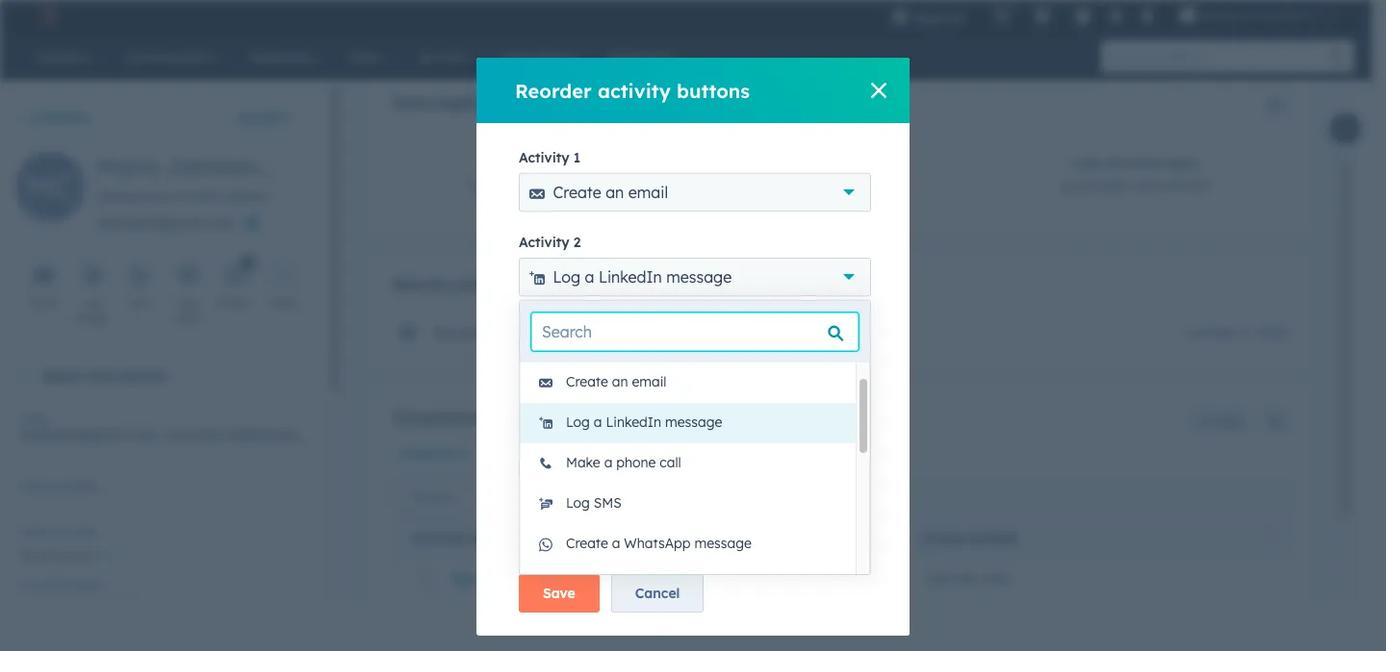 Task type: describe. For each thing, give the bounding box(es) containing it.
10/27/2023
[[1059, 178, 1130, 196]]

schultz for tara schultz
[[50, 548, 96, 565]]

number
[[56, 479, 98, 494]]

5:30
[[545, 178, 571, 196]]

data highlights
[[393, 93, 513, 113]]

mc button
[[15, 152, 85, 228]]

emailmaria@hubspot.com
[[167, 426, 335, 444]]

a inside make a phone call button
[[604, 454, 613, 472]]

tara schultz logged an email with maria johnson (sample contact)
[[432, 324, 874, 342]]

riot.com
[[687, 571, 746, 588]]

add button
[[1187, 409, 1252, 434]]

apoptosis studios 2 button
[[1168, 0, 1347, 31]]

activity
[[598, 78, 671, 103]]

help button
[[1067, 0, 1100, 31]]

create an email button
[[519, 173, 871, 212]]

buttons
[[677, 78, 750, 103]]

activity 1
[[519, 149, 581, 167]]

sms inside popup button
[[585, 437, 617, 456]]

notifications image
[[1139, 9, 1157, 26]]

this
[[87, 368, 111, 385]]

press to sort. image
[[639, 531, 646, 545]]

make a phone call button
[[520, 444, 856, 484]]

domain
[[743, 532, 794, 546]]

pm inside last activity date 10/27/2023 1:29 pm edt
[[1162, 178, 1182, 196]]

link opens in a new window image
[[750, 574, 763, 588]]

menu containing apoptosis studios 2
[[878, 0, 1349, 31]]

linkedin inside popup button
[[599, 268, 662, 287]]

email for email deepdark@gmail.com, emailmaria@hubspot.com
[[19, 412, 49, 426]]

last contacted
[[19, 579, 101, 593]]

apoptosis
[[1201, 8, 1260, 23]]

company for company domain name
[[681, 532, 740, 546]]

1 vertical spatial games
[[483, 571, 530, 588]]

company owner button
[[393, 442, 494, 467]]

tara for tara schultz logged an email with maria johnson (sample contact)
[[432, 324, 459, 342]]

activity for create an email
[[519, 149, 570, 167]]

lead inside popup button
[[507, 447, 536, 461]]

contacts link
[[15, 109, 90, 126]]

activity inside popup button
[[634, 447, 679, 461]]

upgrade image
[[892, 9, 909, 26]]

log down activity 2
[[553, 268, 581, 287]]

Last contacted text field
[[19, 590, 308, 621]]

at
[[177, 188, 190, 205]]

linkedin inside button
[[606, 414, 661, 431]]

last activity date 10/27/2023 1:29 pm edt
[[1059, 157, 1211, 196]]

email image
[[36, 269, 51, 284]]

tara for tara schultz
[[19, 548, 47, 565]]

1 vertical spatial johnson
[[695, 324, 752, 342]]

email inside button
[[632, 374, 667, 391]]

create up 4 at the bottom left of page
[[566, 374, 608, 391]]

log sms inside popup button
[[553, 437, 617, 456]]

1:29
[[1134, 178, 1158, 196]]

owner for contact owner
[[66, 526, 99, 540]]

recent
[[393, 276, 446, 295]]

maria inside 'maria johnson (sample contact) salesperson at riot games'
[[96, 152, 159, 181]]

phone inside button
[[616, 454, 656, 472]]

log a linkedin message inside popup button
[[553, 268, 732, 287]]

call inside popup button
[[660, 352, 685, 372]]

link opens in a new window image
[[750, 574, 763, 588]]

create an email button
[[520, 363, 856, 403]]

231-
[[957, 571, 983, 588]]

deepdark@gmail.com
[[96, 215, 237, 232]]

data
[[393, 93, 431, 113]]

calling icon button
[[986, 3, 1019, 28]]

last activity date button
[[600, 442, 710, 467]]

make inside make a phone call popup button
[[553, 352, 592, 372]]

create an email inside popup button
[[553, 183, 668, 202]]

cancel button
[[611, 575, 704, 613]]

2023
[[1257, 324, 1287, 342]]

email inside popup button
[[628, 183, 668, 202]]

press to sort. element for company name
[[639, 531, 646, 547]]

tara schultz image
[[1180, 7, 1197, 24]]

log linkedin message image
[[84, 269, 99, 284]]

settings image
[[1107, 8, 1124, 26]]

1
[[574, 149, 581, 167]]

lead inside lifecycle stage lead
[[825, 178, 856, 196]]

create a whatsapp message button
[[519, 512, 871, 551]]

a inside log a linkedin message button
[[594, 414, 602, 431]]

last for last activity date
[[606, 447, 631, 461]]

logged
[[512, 324, 556, 342]]

recent communications
[[393, 276, 578, 295]]

3
[[574, 319, 581, 336]]

company name
[[411, 532, 508, 546]]

maria johnson (sample contact) link
[[651, 324, 874, 342]]

about this contact button
[[0, 350, 308, 402]]

calling icon image
[[994, 8, 1011, 25]]

log down the log sms image
[[178, 297, 197, 310]]

date inside create date 10/18/2023 5:30 pm edt
[[555, 157, 586, 172]]

riot inside 'maria johnson (sample contact) salesperson at riot games'
[[194, 188, 220, 205]]

contacted
[[46, 579, 101, 593]]

1 vertical spatial an
[[560, 324, 576, 342]]

edt inside create date 10/18/2023 5:30 pm edt
[[598, 178, 623, 196]]

1 horizontal spatial maria
[[651, 324, 691, 342]]

email for email
[[30, 297, 57, 310]]

contact) inside 'maria johnson (sample contact) salesperson at riot games'
[[361, 152, 456, 181]]

about
[[42, 368, 83, 385]]

reorder activity buttons
[[515, 78, 750, 103]]

hubspot link
[[23, 4, 72, 27]]

contact
[[116, 368, 166, 385]]

1122
[[983, 571, 1010, 588]]

october
[[1186, 324, 1238, 342]]

add
[[1217, 414, 1239, 428]]

upgrade
[[913, 10, 967, 25]]

contacts
[[30, 109, 90, 126]]

4,
[[1241, 324, 1253, 342]]

company domain name
[[681, 532, 832, 546]]

create up primary
[[566, 535, 608, 553]]

log a linkedin message button
[[520, 403, 856, 444]]

riot games
[[452, 571, 530, 588]]

a inside make a phone call popup button
[[597, 352, 606, 372]]

424-231-1122
[[928, 571, 1010, 588]]

close image
[[871, 83, 887, 98]]

log sms button
[[519, 427, 871, 466]]

lifecycle stage lead
[[787, 157, 894, 196]]

search button
[[1322, 40, 1355, 73]]

companies
[[393, 409, 479, 428]]

actions button
[[225, 98, 312, 137]]

create down log a linkedin message button
[[714, 447, 752, 461]]

whatsapp down whatsapp icon
[[216, 297, 268, 310]]

call
[[130, 297, 149, 310]]

more
[[272, 297, 297, 310]]

last activity date
[[606, 447, 710, 461]]

log sms inside button
[[566, 495, 622, 512]]

sms inside button
[[594, 495, 622, 512]]

deepdark@gmail.com,
[[19, 426, 163, 444]]

name
[[798, 532, 832, 546]]

contact owner
[[19, 526, 99, 540]]

4
[[574, 403, 582, 421]]

create down 1
[[553, 183, 601, 202]]

phone for phone number
[[19, 479, 53, 494]]

Search HubSpot search field
[[1101, 40, 1337, 73]]

activity inside last activity date 10/27/2023 1:29 pm edt
[[1105, 157, 1164, 172]]

more image
[[276, 269, 292, 284]]

log up status
[[566, 414, 590, 431]]

call inside button
[[660, 454, 681, 472]]

about this contact
[[42, 368, 166, 385]]

phone number
[[19, 479, 98, 494]]

communications
[[450, 276, 578, 295]]

1 vertical spatial 2
[[574, 234, 581, 251]]



Task type: vqa. For each thing, say whether or not it's contained in the screenshot.
the top CONTACT INFORMATION
no



Task type: locate. For each thing, give the bounding box(es) containing it.
0 vertical spatial games
[[223, 188, 268, 205]]

log down status
[[566, 495, 590, 512]]

message
[[666, 268, 732, 287], [665, 414, 722, 431], [700, 522, 765, 541], [694, 535, 752, 553]]

owner
[[459, 447, 494, 461], [66, 526, 99, 540]]

activity 5
[[519, 488, 581, 505]]

0 vertical spatial tara
[[432, 324, 459, 342]]

last for last contacted
[[19, 579, 43, 593]]

0 vertical spatial make a phone call
[[553, 352, 685, 372]]

make a phone call button
[[519, 343, 871, 381]]

search search field up name
[[398, 479, 632, 514]]

schultz down contact owner
[[50, 548, 96, 565]]

create an email inside button
[[566, 374, 667, 391]]

company up riot.com
[[681, 532, 740, 546]]

call image
[[132, 269, 147, 284]]

1 vertical spatial contact)
[[816, 324, 874, 342]]

press to sort. element
[[639, 531, 646, 547], [880, 531, 887, 547]]

email left with
[[580, 324, 617, 342]]

0 horizontal spatial schultz
[[50, 548, 96, 565]]

a inside create a whatsapp message popup button
[[606, 522, 615, 541]]

linkedin up with
[[599, 268, 662, 287]]

2 pm from the left
[[1162, 178, 1182, 196]]

pm
[[575, 178, 595, 196], [1162, 178, 1182, 196]]

call down tara schultz logged an email with maria johnson (sample contact)
[[660, 352, 685, 372]]

0 horizontal spatial (sample
[[265, 152, 355, 181]]

riot down "company name"
[[452, 571, 479, 588]]

1 vertical spatial create an email
[[566, 374, 667, 391]]

owner for company owner
[[459, 447, 494, 461]]

0 horizontal spatial contact)
[[361, 152, 456, 181]]

a inside log a linkedin message popup button
[[585, 268, 594, 287]]

riot games link
[[452, 571, 530, 588]]

0 vertical spatial sms
[[177, 312, 199, 325]]

0 vertical spatial email
[[628, 183, 668, 202]]

10/18/2023
[[469, 178, 541, 196]]

0 vertical spatial phone
[[611, 352, 656, 372]]

sms down the log sms image
[[177, 312, 199, 325]]

email down caret image
[[19, 412, 49, 426]]

0 vertical spatial contact)
[[361, 152, 456, 181]]

company inside popup button
[[400, 447, 455, 461]]

tara down recent
[[432, 324, 459, 342]]

pm right '5:30'
[[575, 178, 595, 196]]

make a phone call inside button
[[566, 454, 681, 472]]

stage
[[856, 157, 894, 172]]

1 vertical spatial linkedin
[[606, 414, 661, 431]]

studios
[[1263, 8, 1308, 23]]

activity
[[519, 149, 570, 167], [1105, 157, 1164, 172], [519, 234, 570, 251], [519, 319, 570, 336], [519, 403, 570, 421], [634, 447, 679, 461], [519, 488, 570, 505]]

name
[[474, 532, 508, 546]]

5
[[574, 488, 581, 505]]

2 vertical spatial email
[[632, 374, 667, 391]]

last for last activity date 10/27/2023 1:29 pm edt
[[1072, 157, 1102, 172]]

create an email down 1
[[553, 183, 668, 202]]

call down log a linkedin message button
[[660, 454, 681, 472]]

primary
[[585, 572, 631, 586]]

1 edt from the left
[[598, 178, 623, 196]]

schultz down "recent communications"
[[463, 324, 508, 342]]

0 vertical spatial phone
[[19, 479, 53, 494]]

Phone number text field
[[19, 477, 308, 515]]

0 vertical spatial schultz
[[463, 324, 508, 342]]

lifecycle
[[787, 157, 852, 172]]

1 call from the top
[[660, 352, 685, 372]]

pm inside create date 10/18/2023 5:30 pm edt
[[575, 178, 595, 196]]

linkedin up last activity date popup button
[[606, 414, 661, 431]]

2 call from the top
[[660, 454, 681, 472]]

2 horizontal spatial last
[[1072, 157, 1102, 172]]

log sms down the log sms image
[[177, 297, 199, 325]]

2 inside popup button
[[1311, 8, 1318, 23]]

create a whatsapp message up cancel
[[553, 522, 765, 541]]

october 4, 2023
[[1186, 324, 1287, 342]]

create a whatsapp message
[[553, 522, 765, 541], [566, 535, 752, 553]]

save button
[[519, 575, 600, 613]]

activity for log a linkedin message
[[519, 234, 570, 251]]

company left name
[[411, 532, 470, 546]]

maria up salesperson
[[96, 152, 159, 181]]

1 vertical spatial email
[[580, 324, 617, 342]]

1 horizontal spatial edt
[[1186, 178, 1211, 196]]

0 horizontal spatial owner
[[66, 526, 99, 540]]

0 horizontal spatial games
[[223, 188, 268, 205]]

salesperson
[[96, 188, 173, 205]]

1 horizontal spatial johnson
[[695, 324, 752, 342]]

search image
[[1331, 50, 1345, 64]]

date
[[555, 157, 586, 172], [1167, 157, 1198, 172], [682, 447, 710, 461], [756, 447, 783, 461]]

email
[[30, 297, 57, 310], [19, 412, 49, 426]]

0 vertical spatial johnson
[[166, 152, 258, 181]]

0 vertical spatial maria
[[96, 152, 159, 181]]

1 vertical spatial log sms
[[553, 437, 617, 456]]

lead left status
[[507, 447, 536, 461]]

(sample
[[265, 152, 355, 181], [756, 324, 811, 342]]

hubspot image
[[35, 4, 58, 27]]

company for company name
[[411, 532, 470, 546]]

settings link
[[1104, 5, 1128, 26]]

email deepdark@gmail.com, emailmaria@hubspot.com
[[19, 412, 335, 444]]

2 right studios
[[1311, 8, 1318, 23]]

edt inside last activity date 10/27/2023 1:29 pm edt
[[1186, 178, 1211, 196]]

sms right status
[[585, 437, 617, 456]]

last right status
[[606, 447, 631, 461]]

company for company owner
[[400, 447, 455, 461]]

activity up '5:30'
[[519, 149, 570, 167]]

contact
[[19, 526, 62, 540]]

1 vertical spatial (sample
[[756, 324, 811, 342]]

1 vertical spatial call
[[660, 454, 681, 472]]

1 vertical spatial lead
[[507, 447, 536, 461]]

make a phone call up 5
[[566, 454, 681, 472]]

johnson inside 'maria johnson (sample contact) salesperson at riot games'
[[166, 152, 258, 181]]

1 horizontal spatial games
[[483, 571, 530, 588]]

log a linkedin message
[[553, 268, 732, 287], [566, 414, 722, 431]]

1 horizontal spatial riot
[[452, 571, 479, 588]]

cancel
[[635, 585, 680, 603]]

company owner
[[400, 447, 494, 461]]

last down the tara schultz
[[19, 579, 43, 593]]

1 vertical spatial email
[[19, 412, 49, 426]]

johnson
[[166, 152, 258, 181], [695, 324, 752, 342]]

tara schultz
[[19, 548, 96, 565]]

tara schultz button
[[19, 537, 308, 569]]

0 vertical spatial riot
[[194, 188, 220, 205]]

1 vertical spatial owner
[[66, 526, 99, 540]]

activity down log a linkedin message button
[[634, 447, 679, 461]]

0 vertical spatial lead
[[825, 178, 856, 196]]

press to sort. image
[[880, 531, 887, 545]]

1 horizontal spatial pm
[[1162, 178, 1182, 196]]

tara
[[432, 324, 459, 342], [19, 548, 47, 565]]

0 vertical spatial create an email
[[553, 183, 668, 202]]

email down email image
[[30, 297, 57, 310]]

0 horizontal spatial lead
[[507, 447, 536, 461]]

whatsapp inside popup button
[[620, 522, 696, 541]]

1 horizontal spatial tara
[[432, 324, 459, 342]]

1 horizontal spatial (sample
[[756, 324, 811, 342]]

2 vertical spatial sms
[[594, 495, 622, 512]]

0 vertical spatial call
[[660, 352, 685, 372]]

last inside last activity date 10/27/2023 1:29 pm edt
[[1072, 157, 1102, 172]]

activity for make a phone call
[[519, 319, 570, 336]]

list box containing create an email
[[520, 363, 870, 606]]

with
[[621, 324, 647, 342]]

0 horizontal spatial edt
[[598, 178, 623, 196]]

company
[[400, 447, 455, 461], [411, 532, 470, 546], [681, 532, 740, 546]]

create inside create date 10/18/2023 5:30 pm edt
[[506, 157, 552, 172]]

an left the email link
[[560, 324, 576, 342]]

riot right at
[[194, 188, 220, 205]]

1 horizontal spatial 2
[[1311, 8, 1318, 23]]

(sample down actions popup button in the left top of the page
[[265, 152, 355, 181]]

tara down contact
[[19, 548, 47, 565]]

0 vertical spatial log a linkedin message
[[553, 268, 732, 287]]

make down 3
[[553, 352, 592, 372]]

activity up communications
[[519, 234, 570, 251]]

1 horizontal spatial schultz
[[463, 324, 508, 342]]

Search search field
[[531, 313, 859, 351], [398, 479, 632, 514]]

make a phone call inside popup button
[[553, 352, 685, 372]]

0 horizontal spatial phone
[[19, 479, 53, 494]]

phone down log a linkedin message button
[[616, 454, 656, 472]]

owner inside popup button
[[459, 447, 494, 461]]

press to sort. element right name
[[880, 531, 887, 547]]

2 edt from the left
[[1186, 178, 1211, 196]]

an right '5:30'
[[606, 183, 624, 202]]

notifications button
[[1132, 0, 1164, 31]]

1 horizontal spatial phone
[[922, 532, 963, 546]]

log a linkedin message inside button
[[566, 414, 722, 431]]

email down tara schultz logged an email with maria johnson (sample contact)
[[632, 374, 667, 391]]

1 horizontal spatial contact)
[[816, 324, 874, 342]]

status
[[539, 447, 576, 461]]

an inside button
[[612, 374, 628, 391]]

0 vertical spatial an
[[606, 183, 624, 202]]

make a phone call down with
[[553, 352, 685, 372]]

create a whatsapp message inside popup button
[[553, 522, 765, 541]]

company down companies
[[400, 447, 455, 461]]

0 vertical spatial 2
[[1311, 8, 1318, 23]]

0 horizontal spatial riot
[[194, 188, 220, 205]]

games inside 'maria johnson (sample contact) salesperson at riot games'
[[223, 188, 268, 205]]

an down with
[[612, 374, 628, 391]]

0 vertical spatial linkedin
[[599, 268, 662, 287]]

sms right 5
[[594, 495, 622, 512]]

1 pm from the left
[[575, 178, 595, 196]]

last inside popup button
[[606, 447, 631, 461]]

games down name
[[483, 571, 530, 588]]

whatsapp up cancel
[[620, 522, 696, 541]]

whatsapp
[[216, 297, 268, 310], [620, 522, 696, 541], [624, 535, 691, 553]]

log sms down 4 at the bottom left of page
[[553, 437, 617, 456]]

marketplaces button
[[1023, 0, 1063, 31]]

email right '5:30'
[[628, 183, 668, 202]]

1 horizontal spatial last
[[606, 447, 631, 461]]

whatsapp inside button
[[624, 535, 691, 553]]

phone up 424-
[[922, 532, 963, 546]]

2 vertical spatial an
[[612, 374, 628, 391]]

activity 2
[[519, 234, 581, 251]]

log a linkedin message up with
[[553, 268, 732, 287]]

log down 4 at the bottom left of page
[[553, 437, 581, 456]]

email
[[628, 183, 668, 202], [580, 324, 617, 342], [632, 374, 667, 391]]

menu item
[[980, 0, 984, 31]]

make inside make a phone call button
[[566, 454, 600, 472]]

1 vertical spatial maria
[[651, 324, 691, 342]]

call
[[660, 352, 685, 372], [660, 454, 681, 472]]

log a linkedin message up last activity date popup button
[[566, 414, 722, 431]]

create an email up 4 at the bottom left of page
[[566, 374, 667, 391]]

create up 10/18/2023
[[506, 157, 552, 172]]

phone left number
[[19, 479, 53, 494]]

phone
[[19, 479, 53, 494], [922, 532, 963, 546]]

list box
[[520, 363, 870, 606]]

log a linkedin message button
[[519, 258, 871, 297]]

1 vertical spatial riot
[[452, 571, 479, 588]]

create date button
[[707, 442, 799, 467]]

0 vertical spatial make
[[553, 352, 592, 372]]

caret image
[[15, 374, 27, 379]]

1 vertical spatial phone
[[922, 532, 963, 546]]

0 vertical spatial search search field
[[531, 313, 859, 351]]

1 vertical spatial last
[[606, 447, 631, 461]]

a inside create a whatsapp message button
[[612, 535, 620, 553]]

activity for log sms
[[519, 403, 570, 421]]

menu
[[878, 0, 1349, 31]]

424-
[[928, 571, 957, 588]]

1 vertical spatial phone
[[616, 454, 656, 472]]

activity left 4 at the bottom left of page
[[519, 403, 570, 421]]

1 press to sort. element from the left
[[639, 531, 646, 547]]

a
[[585, 268, 594, 287], [597, 352, 606, 372], [594, 414, 602, 431], [604, 454, 613, 472], [606, 522, 615, 541], [612, 535, 620, 553]]

(sample up make a phone call popup button
[[756, 324, 811, 342]]

log
[[553, 268, 581, 287], [178, 297, 197, 310], [566, 414, 590, 431], [553, 437, 581, 456], [566, 495, 590, 512]]

log sms down status
[[566, 495, 622, 512]]

1 vertical spatial sms
[[585, 437, 617, 456]]

johnson up make a phone call popup button
[[695, 324, 752, 342]]

create a whatsapp message button
[[520, 525, 856, 565]]

activity left 5
[[519, 488, 570, 505]]

2 vertical spatial log sms
[[566, 495, 622, 512]]

2 vertical spatial last
[[19, 579, 43, 593]]

search search field up create an email button on the bottom of the page
[[531, 313, 859, 351]]

create date 10/18/2023 5:30 pm edt
[[469, 157, 623, 196]]

email inside email deepdark@gmail.com, emailmaria@hubspot.com
[[19, 412, 49, 426]]

phone inside popup button
[[611, 352, 656, 372]]

owner down companies
[[459, 447, 494, 461]]

whatsapp image
[[228, 269, 244, 284]]

2 press to sort. element from the left
[[880, 531, 887, 547]]

1 horizontal spatial lead
[[825, 178, 856, 196]]

tara inside popup button
[[19, 548, 47, 565]]

(sample inside 'maria johnson (sample contact) salesperson at riot games'
[[265, 152, 355, 181]]

press to sort. element for company domain name
[[880, 531, 887, 547]]

marketplaces image
[[1034, 9, 1052, 26]]

linkedin
[[599, 268, 662, 287], [606, 414, 661, 431]]

create
[[506, 157, 552, 172], [553, 183, 601, 202], [566, 374, 608, 391], [714, 447, 752, 461], [553, 522, 601, 541], [566, 535, 608, 553]]

phone number
[[922, 532, 1018, 546]]

1 vertical spatial search search field
[[398, 479, 632, 514]]

0 horizontal spatial last
[[19, 579, 43, 593]]

create date
[[714, 447, 783, 461]]

0 horizontal spatial johnson
[[166, 152, 258, 181]]

0 horizontal spatial pm
[[575, 178, 595, 196]]

1 horizontal spatial owner
[[459, 447, 494, 461]]

1 vertical spatial schultz
[[50, 548, 96, 565]]

an
[[606, 183, 624, 202], [560, 324, 576, 342], [612, 374, 628, 391]]

0 horizontal spatial tara
[[19, 548, 47, 565]]

date inside last activity date 10/27/2023 1:29 pm edt
[[1167, 157, 1198, 172]]

whatsapp down log sms button
[[624, 535, 691, 553]]

help image
[[1075, 9, 1092, 26]]

2 down create date 10/18/2023 5:30 pm edt
[[574, 234, 581, 251]]

activity up 1:29
[[1105, 157, 1164, 172]]

log sms
[[177, 297, 199, 325], [553, 437, 617, 456], [566, 495, 622, 512]]

save
[[543, 585, 575, 603]]

schultz inside popup button
[[50, 548, 96, 565]]

create a whatsapp message down log sms button
[[566, 535, 752, 553]]

activity for create a whatsapp message
[[519, 488, 570, 505]]

2
[[1311, 8, 1318, 23], [574, 234, 581, 251]]

0 vertical spatial email
[[30, 297, 57, 310]]

1 vertical spatial make a phone call
[[566, 454, 681, 472]]

0 vertical spatial last
[[1072, 157, 1102, 172]]

schultz for tara schultz logged an email with maria johnson (sample contact)
[[463, 324, 508, 342]]

1 vertical spatial tara
[[19, 548, 47, 565]]

0 horizontal spatial 2
[[574, 234, 581, 251]]

0 vertical spatial owner
[[459, 447, 494, 461]]

activity 3
[[519, 319, 581, 336]]

1 vertical spatial log a linkedin message
[[566, 414, 722, 431]]

last up 10/27/2023 in the top right of the page
[[1072, 157, 1102, 172]]

phone down with
[[611, 352, 656, 372]]

pm right 1:29
[[1162, 178, 1182, 196]]

edt right 1:29
[[1186, 178, 1211, 196]]

edt right '5:30'
[[598, 178, 623, 196]]

sms
[[177, 312, 199, 325], [585, 437, 617, 456], [594, 495, 622, 512]]

lead down lifecycle
[[825, 178, 856, 196]]

create down 5
[[553, 522, 601, 541]]

maria johnson (sample contact) salesperson at riot games
[[96, 152, 456, 205]]

riot.com link
[[687, 571, 767, 588]]

games right at
[[223, 188, 268, 205]]

activity left 3
[[519, 319, 570, 336]]

lead status button
[[500, 442, 592, 467]]

activity 4
[[519, 403, 582, 421]]

phone for phone number
[[922, 532, 963, 546]]

1 horizontal spatial press to sort. element
[[880, 531, 887, 547]]

0 horizontal spatial press to sort. element
[[639, 531, 646, 547]]

0 vertical spatial log sms
[[177, 297, 199, 325]]

create a whatsapp message inside button
[[566, 535, 752, 553]]

0 vertical spatial (sample
[[265, 152, 355, 181]]

make up 5
[[566, 454, 600, 472]]

johnson up at
[[166, 152, 258, 181]]

email link
[[580, 324, 617, 342]]

an inside popup button
[[606, 183, 624, 202]]

maria right with
[[651, 324, 691, 342]]

1 vertical spatial make
[[566, 454, 600, 472]]

log sms image
[[180, 269, 196, 284]]

make
[[553, 352, 592, 372], [566, 454, 600, 472]]

press to sort. element up cancel
[[639, 531, 646, 547]]

0 horizontal spatial maria
[[96, 152, 159, 181]]

owner up the tara schultz
[[66, 526, 99, 540]]

actions
[[237, 109, 286, 126]]

lead status
[[507, 447, 576, 461]]



